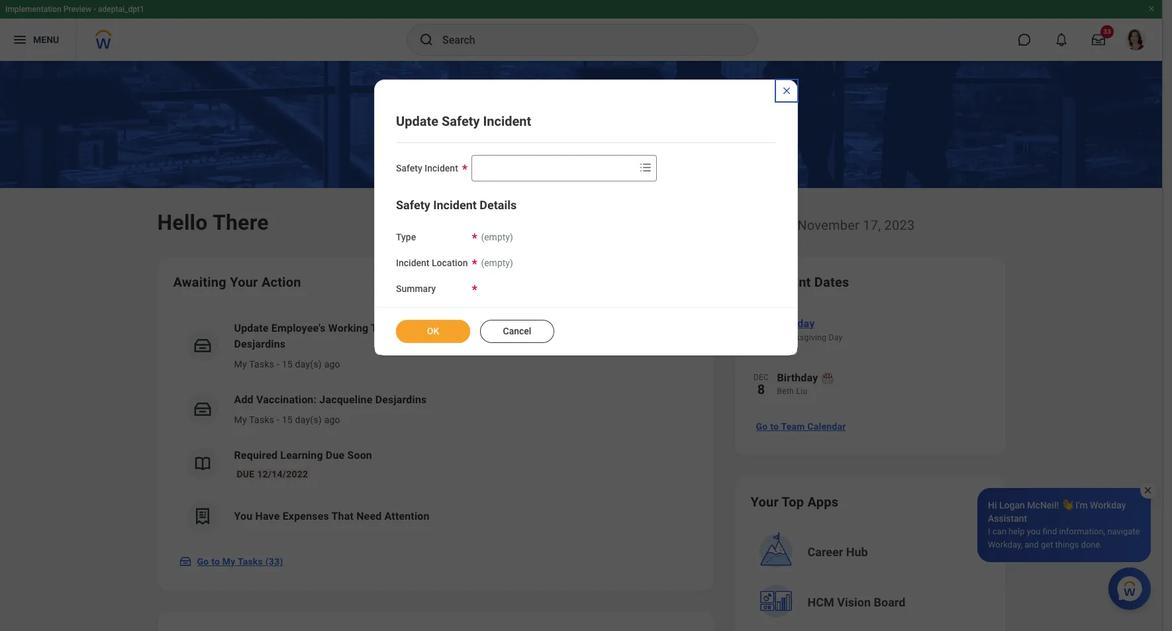 Task type: locate. For each thing, give the bounding box(es) containing it.
- inside banner
[[93, 5, 96, 14]]

0 vertical spatial tasks
[[249, 359, 274, 370]]

you have expenses that need attention
[[234, 510, 430, 522]]

required learning due soon
[[234, 449, 372, 462]]

holiday button
[[777, 315, 989, 332]]

workday,
[[988, 540, 1022, 550]]

update inside 'update employee's working time: request flexible work arrangement: jacqueline desjardins'
[[234, 322, 269, 334]]

safety incident details group
[[396, 197, 776, 296]]

17,
[[863, 217, 881, 233]]

update left employee's
[[234, 322, 269, 334]]

tasks for inbox image
[[249, 415, 274, 425]]

2 vertical spatial safety
[[396, 198, 430, 212]]

go down dashboard expenses icon
[[197, 556, 209, 567]]

safety
[[442, 113, 480, 129], [396, 163, 422, 174], [396, 198, 430, 212]]

hcm
[[808, 595, 834, 609]]

expenses
[[283, 510, 329, 522]]

2 15 from the top
[[282, 415, 293, 425]]

my down add
[[234, 415, 247, 425]]

jacqueline
[[582, 322, 635, 334], [319, 393, 372, 406]]

🎂
[[821, 372, 834, 384]]

hello there main content
[[0, 61, 1162, 631]]

due down required
[[237, 469, 255, 479]]

2 vertical spatial -
[[277, 415, 279, 425]]

birthday 🎂 beth liu
[[777, 372, 834, 396]]

2 ago from the top
[[324, 415, 340, 425]]

go
[[756, 421, 768, 432], [197, 556, 209, 567]]

0 horizontal spatial desjardins
[[234, 338, 286, 350]]

dec
[[753, 373, 769, 382]]

update
[[396, 113, 438, 129], [234, 322, 269, 334]]

1 horizontal spatial to
[[770, 421, 779, 432]]

tasks
[[249, 359, 274, 370], [249, 415, 274, 425], [238, 556, 263, 567]]

1 vertical spatial 15
[[282, 415, 293, 425]]

you
[[1027, 526, 1041, 536]]

0 horizontal spatial jacqueline
[[319, 393, 372, 406]]

15 down vaccination:
[[282, 415, 293, 425]]

awaiting your action list
[[173, 310, 698, 543]]

holiday thanksgiving day
[[777, 317, 843, 342]]

safety up safety incident
[[442, 113, 480, 129]]

1 horizontal spatial go
[[756, 421, 768, 432]]

incident left details
[[433, 198, 477, 212]]

november
[[798, 217, 860, 233]]

1 my tasks - 15 day(s) ago from the top
[[234, 359, 340, 370]]

update up safety incident
[[396, 113, 438, 129]]

tasks left (33)
[[238, 556, 263, 567]]

(empty) down details
[[481, 232, 513, 242]]

prompts image
[[638, 160, 653, 175]]

0 horizontal spatial inbox image
[[178, 555, 192, 568]]

team
[[781, 421, 805, 432]]

1 vertical spatial update
[[234, 322, 269, 334]]

day(s)
[[295, 359, 322, 370], [295, 415, 322, 425]]

go left 'team'
[[756, 421, 768, 432]]

ago up the add vaccination: jacqueline desjardins
[[324, 359, 340, 370]]

- down vaccination:
[[277, 415, 279, 425]]

0 vertical spatial -
[[93, 5, 96, 14]]

inbox image inside go to my tasks (33) button
[[178, 555, 192, 568]]

your
[[230, 274, 258, 290], [751, 494, 779, 510]]

dec 8
[[753, 373, 769, 397]]

day(s) down employee's
[[295, 359, 322, 370]]

1 horizontal spatial inbox image
[[192, 336, 212, 356]]

you
[[234, 510, 253, 522]]

1 vertical spatial ago
[[324, 415, 340, 425]]

due
[[326, 449, 345, 462], [237, 469, 255, 479]]

2023
[[884, 217, 915, 233]]

details
[[480, 198, 517, 212]]

1 vertical spatial (empty)
[[481, 257, 513, 268]]

go for go to team calendar
[[756, 421, 768, 432]]

(empty) for type
[[481, 232, 513, 242]]

mcneil!
[[1027, 500, 1059, 511]]

(empty) right location
[[481, 257, 513, 268]]

cancel
[[503, 326, 531, 337]]

update employee's working time: request flexible work arrangement: jacqueline desjardins
[[234, 322, 635, 350]]

hello there
[[157, 210, 269, 235]]

notifications large image
[[1055, 33, 1068, 46]]

0 vertical spatial ago
[[324, 359, 340, 370]]

0 vertical spatial (empty)
[[481, 232, 513, 242]]

working
[[328, 322, 368, 334]]

dates
[[814, 274, 849, 290]]

0 horizontal spatial due
[[237, 469, 255, 479]]

profile logan mcneil element
[[1117, 25, 1154, 54]]

2 (empty) from the top
[[481, 257, 513, 268]]

- right preview
[[93, 5, 96, 14]]

there
[[213, 210, 269, 235]]

1 vertical spatial to
[[211, 556, 220, 567]]

👋
[[1061, 500, 1073, 511]]

tasks inside go to my tasks (33) button
[[238, 556, 263, 567]]

ok button
[[396, 320, 470, 343]]

1 vertical spatial your
[[751, 494, 779, 510]]

search image
[[419, 32, 434, 48]]

implementation
[[5, 5, 61, 14]]

0 horizontal spatial your
[[230, 274, 258, 290]]

ago
[[324, 359, 340, 370], [324, 415, 340, 425]]

2 vertical spatial my
[[222, 556, 235, 567]]

my up add
[[234, 359, 247, 370]]

0 horizontal spatial to
[[211, 556, 220, 567]]

awaiting your action
[[173, 274, 301, 290]]

0 vertical spatial your
[[230, 274, 258, 290]]

0 horizontal spatial go
[[197, 556, 209, 567]]

1 horizontal spatial update
[[396, 113, 438, 129]]

career
[[808, 545, 843, 559]]

update safety incident dialog
[[374, 79, 798, 356]]

information,
[[1059, 526, 1105, 536]]

1 horizontal spatial jacqueline
[[582, 322, 635, 334]]

1 vertical spatial desjardins
[[375, 393, 427, 406]]

0 vertical spatial jacqueline
[[582, 322, 635, 334]]

1 vertical spatial safety
[[396, 163, 422, 174]]

1 horizontal spatial desjardins
[[375, 393, 427, 406]]

1 vertical spatial my tasks - 15 day(s) ago
[[234, 415, 340, 425]]

my tasks - 15 day(s) ago down vaccination:
[[234, 415, 340, 425]]

beth
[[777, 387, 794, 396]]

jacqueline right arrangement:
[[582, 322, 635, 334]]

due left "soon"
[[326, 449, 345, 462]]

career hub
[[808, 545, 868, 559]]

hcm vision board
[[808, 595, 906, 609]]

my left (33)
[[222, 556, 235, 567]]

calendar
[[807, 421, 846, 432]]

inbox image
[[192, 336, 212, 356], [178, 555, 192, 568]]

0 vertical spatial go
[[756, 421, 768, 432]]

update inside dialog
[[396, 113, 438, 129]]

day(s) down the add vaccination: jacqueline desjardins
[[295, 415, 322, 425]]

safety up type
[[396, 198, 430, 212]]

0 vertical spatial my tasks - 15 day(s) ago
[[234, 359, 340, 370]]

important dates
[[751, 274, 849, 290]]

0 vertical spatial 15
[[282, 359, 293, 370]]

inbox image
[[192, 399, 212, 419]]

your top apps
[[751, 494, 839, 510]]

my tasks - 15 day(s) ago
[[234, 359, 340, 370], [234, 415, 340, 425]]

1 vertical spatial tasks
[[249, 415, 274, 425]]

tasks down add
[[249, 415, 274, 425]]

1 vertical spatial -
[[277, 359, 279, 370]]

0 horizontal spatial update
[[234, 322, 269, 334]]

0 vertical spatial update
[[396, 113, 438, 129]]

to down dashboard expenses icon
[[211, 556, 220, 567]]

logan
[[999, 500, 1025, 511]]

my
[[234, 359, 247, 370], [234, 415, 247, 425], [222, 556, 235, 567]]

jacqueline up "soon"
[[319, 393, 372, 406]]

1 (empty) from the top
[[481, 232, 513, 242]]

implementation preview -   adeptai_dpt1 banner
[[0, 0, 1162, 61]]

0 vertical spatial to
[[770, 421, 779, 432]]

desjardins
[[234, 338, 286, 350], [375, 393, 427, 406]]

1 vertical spatial inbox image
[[178, 555, 192, 568]]

(empty)
[[481, 232, 513, 242], [481, 257, 513, 268]]

ago down the add vaccination: jacqueline desjardins
[[324, 415, 340, 425]]

hi
[[988, 500, 997, 511]]

your left top
[[751, 494, 779, 510]]

vision
[[837, 595, 871, 609]]

soon
[[347, 449, 372, 462]]

add
[[234, 393, 253, 406]]

1 horizontal spatial due
[[326, 449, 345, 462]]

0 vertical spatial inbox image
[[192, 336, 212, 356]]

your left action in the left of the page
[[230, 274, 258, 290]]

awaiting
[[173, 274, 226, 290]]

jacqueline inside 'update employee's working time: request flexible work arrangement: jacqueline desjardins'
[[582, 322, 635, 334]]

tasks up add
[[249, 359, 274, 370]]

0 vertical spatial due
[[326, 449, 345, 462]]

to for my
[[211, 556, 220, 567]]

1 vertical spatial go
[[197, 556, 209, 567]]

go to my tasks (33) button
[[173, 548, 291, 575]]

due 12/14/2022
[[237, 469, 308, 479]]

learning
[[280, 449, 323, 462]]

board
[[874, 595, 906, 609]]

inbox image up inbox image
[[192, 336, 212, 356]]

0 vertical spatial desjardins
[[234, 338, 286, 350]]

1 vertical spatial day(s)
[[295, 415, 322, 425]]

to
[[770, 421, 779, 432], [211, 556, 220, 567]]

to for team
[[770, 421, 779, 432]]

0 vertical spatial day(s)
[[295, 359, 322, 370]]

safety up the safety incident details
[[396, 163, 422, 174]]

safety inside group
[[396, 198, 430, 212]]

my tasks - 15 day(s) ago up vaccination:
[[234, 359, 340, 370]]

2 vertical spatial tasks
[[238, 556, 263, 567]]

- up vaccination:
[[277, 359, 279, 370]]

to left 'team'
[[770, 421, 779, 432]]

1 15 from the top
[[282, 359, 293, 370]]

15 up vaccination:
[[282, 359, 293, 370]]

day
[[829, 333, 843, 342]]

hi logan mcneil! 👋 i'm workday assistant i can help you find information, navigate workday, and get things done.
[[988, 500, 1140, 550]]

inbox image left go to my tasks (33)
[[178, 555, 192, 568]]

1 vertical spatial due
[[237, 469, 255, 479]]

incident
[[483, 113, 531, 129], [425, 163, 458, 174], [433, 198, 477, 212], [396, 257, 429, 268]]



Task type: describe. For each thing, give the bounding box(es) containing it.
1 ago from the top
[[324, 359, 340, 370]]

go for go to my tasks (33)
[[197, 556, 209, 567]]

location
[[432, 257, 468, 268]]

important dates element
[[751, 307, 989, 411]]

1 day(s) from the top
[[295, 359, 322, 370]]

1 vertical spatial jacqueline
[[319, 393, 372, 406]]

adeptai_dpt1
[[98, 5, 144, 14]]

dashboard expenses image
[[192, 507, 212, 526]]

x image
[[1143, 485, 1153, 495]]

safety incident
[[396, 163, 458, 174]]

and
[[1025, 540, 1039, 550]]

i'm
[[1076, 500, 1088, 511]]

required
[[234, 449, 278, 462]]

add vaccination: jacqueline desjardins
[[234, 393, 427, 406]]

thanksgiving
[[777, 333, 827, 342]]

help
[[1009, 526, 1025, 536]]

safety incident details
[[396, 198, 517, 212]]

go to my tasks (33)
[[197, 556, 283, 567]]

Safety Incident field
[[472, 156, 635, 180]]

arrangement:
[[512, 322, 579, 334]]

1 vertical spatial my
[[234, 415, 247, 425]]

i
[[988, 526, 990, 536]]

12/14/2022
[[257, 469, 308, 479]]

2 day(s) from the top
[[295, 415, 322, 425]]

apps
[[808, 494, 839, 510]]

tasks for right inbox icon
[[249, 359, 274, 370]]

work
[[485, 322, 510, 334]]

safety for safety incident
[[396, 163, 422, 174]]

1 horizontal spatial your
[[751, 494, 779, 510]]

desjardins inside 'update employee's working time: request flexible work arrangement: jacqueline desjardins'
[[234, 338, 286, 350]]

have
[[255, 510, 280, 522]]

implementation preview -   adeptai_dpt1
[[5, 5, 144, 14]]

need
[[356, 510, 382, 522]]

update safety incident
[[396, 113, 531, 129]]

career hub button
[[752, 528, 990, 576]]

preview
[[63, 5, 92, 14]]

incident up summary
[[396, 257, 429, 268]]

workday
[[1090, 500, 1126, 511]]

can
[[993, 526, 1006, 536]]

flexible
[[444, 322, 482, 334]]

done.
[[1081, 540, 1102, 550]]

birthday
[[777, 372, 818, 384]]

action
[[261, 274, 301, 290]]

incident location
[[396, 257, 468, 268]]

2 my tasks - 15 day(s) ago from the top
[[234, 415, 340, 425]]

cancel button
[[480, 320, 554, 343]]

assistant
[[988, 513, 1027, 524]]

it's
[[735, 217, 752, 233]]

hello
[[157, 210, 208, 235]]

things
[[1055, 540, 1079, 550]]

incident up safety incident details button
[[425, 163, 458, 174]]

update for update safety incident
[[396, 113, 438, 129]]

that
[[331, 510, 354, 522]]

type
[[396, 232, 416, 242]]

go to team calendar button
[[751, 413, 851, 440]]

friday,
[[755, 217, 794, 233]]

book open image
[[192, 454, 212, 473]]

safety for safety incident details
[[396, 198, 430, 212]]

(33)
[[265, 556, 283, 567]]

get
[[1041, 540, 1053, 550]]

0 vertical spatial my
[[234, 359, 247, 370]]

vaccination:
[[256, 393, 317, 406]]

incident up safety incident field
[[483, 113, 531, 129]]

employee's
[[271, 322, 326, 334]]

0 vertical spatial safety
[[442, 113, 480, 129]]

navigate
[[1107, 526, 1140, 536]]

go to team calendar
[[756, 421, 846, 432]]

hub
[[846, 545, 868, 559]]

find
[[1043, 526, 1057, 536]]

time:
[[371, 322, 399, 334]]

close environment banner image
[[1148, 5, 1156, 13]]

ok
[[427, 326, 439, 337]]

it's friday, november 17, 2023
[[735, 217, 915, 233]]

8
[[757, 381, 765, 397]]

inbox large image
[[1092, 33, 1105, 46]]

you have expenses that need attention button
[[173, 490, 698, 543]]

request
[[401, 322, 441, 334]]

update for update employee's working time: request flexible work arrangement: jacqueline desjardins
[[234, 322, 269, 334]]

(empty) for incident location
[[481, 257, 513, 268]]

summary
[[396, 283, 436, 294]]

close update safety incident image
[[781, 85, 792, 96]]

my inside button
[[222, 556, 235, 567]]

safety incident details button
[[396, 198, 517, 212]]

top
[[782, 494, 804, 510]]

hcm vision board button
[[752, 579, 990, 626]]

important
[[751, 274, 811, 290]]

holiday
[[778, 317, 815, 330]]



Task type: vqa. For each thing, say whether or not it's contained in the screenshot.
DEC
yes



